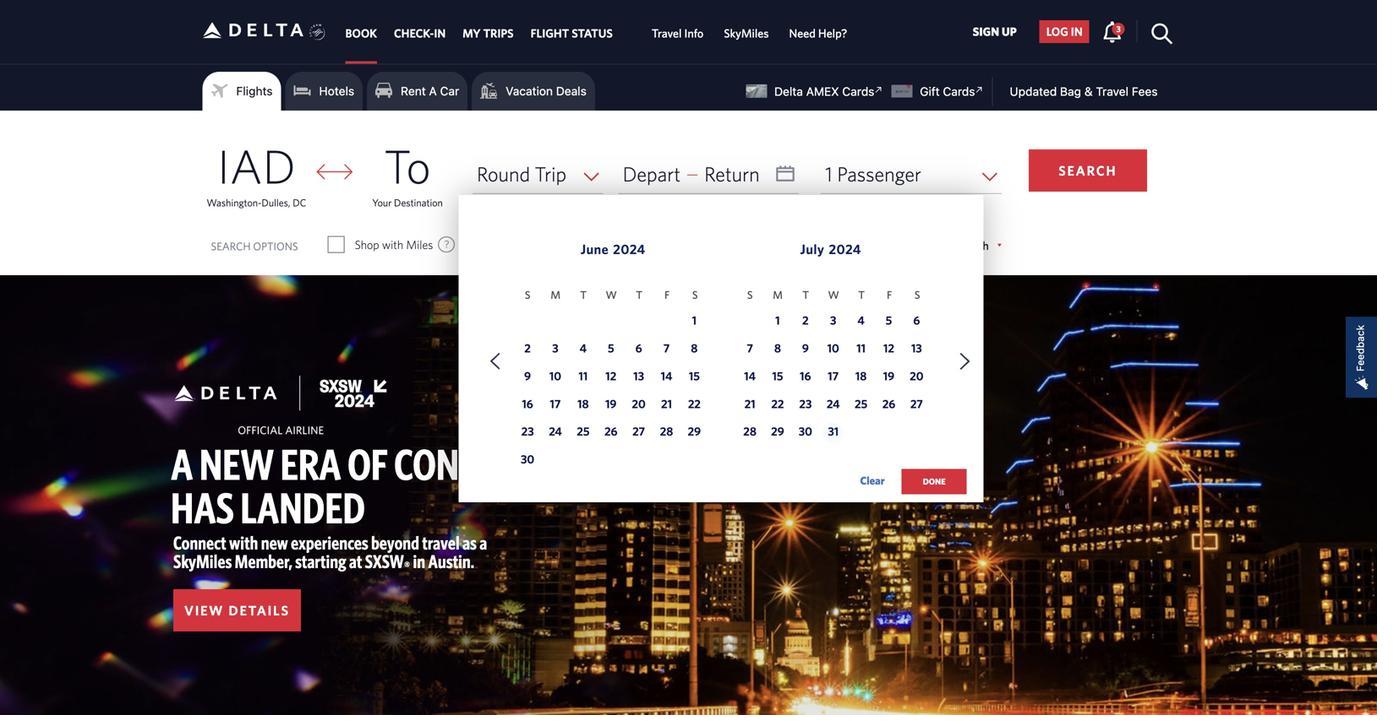 Task type: locate. For each thing, give the bounding box(es) containing it.
0 horizontal spatial 16
[[522, 397, 533, 411]]

17 link up connection
[[544, 395, 566, 417]]

9
[[802, 342, 809, 355], [524, 369, 531, 383]]

bag
[[1060, 85, 1081, 98]]

with for new
[[229, 533, 258, 554]]

24
[[827, 397, 840, 411], [549, 425, 562, 439]]

a inside a new era of connection has landed
[[171, 439, 193, 489]]

1 horizontal spatial 23
[[799, 397, 812, 411]]

0 horizontal spatial 2
[[524, 342, 531, 355]]

1 horizontal spatial 7
[[747, 342, 753, 355]]

none text field inside book tab panel
[[618, 155, 799, 194]]

a left car
[[429, 84, 437, 98]]

0 horizontal spatial in
[[413, 551, 425, 573]]

vacation deals
[[506, 84, 586, 98]]

30 for 30 link to the top
[[799, 425, 812, 439]]

skymiles right info on the top
[[724, 26, 769, 40]]

2 22 link from the left
[[767, 395, 789, 417]]

19 link
[[878, 367, 900, 389], [600, 395, 622, 417]]

shop with miles
[[355, 238, 433, 252]]

your
[[372, 197, 392, 209]]

1 horizontal spatial 29 link
[[767, 423, 789, 445]]

17 link up 31
[[822, 367, 844, 389]]

None text field
[[618, 155, 799, 194]]

2 21 from the left
[[744, 397, 755, 411]]

2 m from the left
[[773, 289, 783, 302]]

25 link
[[850, 395, 872, 417], [572, 423, 594, 445]]

travel left info on the top
[[652, 26, 682, 40]]

10 link
[[822, 339, 844, 361], [544, 367, 566, 389]]

6 link
[[906, 312, 928, 334], [628, 339, 650, 361]]

1 vertical spatial 26
[[604, 425, 617, 439]]

1
[[825, 162, 832, 186], [692, 314, 697, 328], [775, 314, 780, 328]]

round trip
[[477, 162, 567, 186]]

2 8 link from the left
[[767, 339, 789, 361]]

28
[[660, 425, 673, 439], [743, 425, 757, 439]]

search down washington-
[[211, 240, 251, 253]]

23 link
[[794, 395, 816, 417], [517, 423, 539, 445]]

0 horizontal spatial this link opens another site in a new window that may not follow the same accessibility policies as delta air lines. image
[[871, 82, 887, 98]]

travel right &
[[1096, 85, 1128, 98]]

cards right 'gift'
[[943, 85, 975, 98]]

1 horizontal spatial f
[[887, 289, 892, 302]]

1 vertical spatial 24 link
[[544, 423, 566, 445]]

1 s from the left
[[525, 289, 530, 302]]

1 horizontal spatial 16
[[800, 369, 811, 383]]

0 horizontal spatial 28
[[660, 425, 673, 439]]

details
[[229, 603, 290, 619]]

0 horizontal spatial 11 link
[[572, 367, 594, 389]]

w for july
[[828, 289, 839, 302]]

0 horizontal spatial 18
[[577, 397, 589, 411]]

1 horizontal spatial 2
[[802, 314, 809, 328]]

28 for second "28" link from right
[[660, 425, 673, 439]]

10
[[827, 342, 839, 355], [549, 369, 561, 383]]

0 vertical spatial travel
[[652, 26, 682, 40]]

4 for bottommost 4 link
[[580, 342, 587, 355]]

2 28 from the left
[[743, 425, 757, 439]]

1 for first 1 link from the right
[[775, 314, 780, 328]]

1 vertical spatial 3
[[830, 314, 836, 328]]

3 s from the left
[[747, 289, 753, 302]]

2 15 from the left
[[772, 369, 783, 383]]

2 f from the left
[[887, 289, 892, 302]]

1 vertical spatial 30
[[521, 453, 534, 467]]

23
[[799, 397, 812, 411], [521, 425, 534, 439]]

in right log on the top
[[1071, 24, 1083, 38]]

search
[[955, 239, 989, 253]]

1 8 from the left
[[691, 342, 698, 355]]

1 15 from the left
[[689, 369, 700, 383]]

this link opens another site in a new window that may not follow the same accessibility policies as delta air lines. image left 'gift'
[[871, 82, 887, 98]]

1 w from the left
[[606, 289, 617, 302]]

4 t from the left
[[858, 289, 865, 302]]

1 vertical spatial 18
[[577, 397, 589, 411]]

0 horizontal spatial 25
[[577, 425, 590, 439]]

1 inside field
[[825, 162, 832, 186]]

2 29 link from the left
[[767, 423, 789, 445]]

1 horizontal spatial 2 link
[[794, 312, 816, 334]]

1 vertical spatial skymiles
[[173, 551, 232, 573]]

14
[[661, 369, 672, 383], [744, 369, 756, 383]]

2 29 from the left
[[771, 425, 784, 439]]

2 7 link from the left
[[739, 339, 761, 361]]

22 link
[[683, 395, 705, 417], [767, 395, 789, 417]]

a left the new
[[171, 439, 193, 489]]

0 horizontal spatial 21
[[661, 397, 672, 411]]

1 horizontal spatial 14 link
[[739, 367, 761, 389]]

1 vertical spatial 30 link
[[517, 451, 539, 473]]

1 horizontal spatial with
[[382, 238, 403, 252]]

2 this link opens another site in a new window that may not follow the same accessibility policies as delta air lines. image from the left
[[972, 82, 988, 98]]

has
[[171, 483, 234, 532]]

f for july 2024
[[887, 289, 892, 302]]

search
[[1059, 163, 1117, 178], [211, 240, 251, 253]]

1 vertical spatial 23
[[521, 425, 534, 439]]

0 vertical spatial 12 link
[[878, 339, 900, 361]]

new
[[261, 533, 288, 554]]

t
[[580, 289, 587, 302], [636, 289, 642, 302], [802, 289, 809, 302], [858, 289, 865, 302]]

1 horizontal spatial 5
[[886, 314, 892, 328]]

23 for rightmost 23 link
[[799, 397, 812, 411]]

2 1 link from the left
[[767, 312, 789, 334]]

m for june
[[551, 289, 560, 302]]

search inside button
[[1059, 163, 1117, 178]]

21
[[661, 397, 672, 411], [744, 397, 755, 411]]

0 horizontal spatial 1 link
[[683, 312, 705, 334]]

log
[[1046, 24, 1068, 38]]

0 horizontal spatial 18 link
[[572, 395, 594, 417]]

new
[[199, 439, 274, 489]]

flights link
[[211, 79, 273, 104]]

flights
[[236, 84, 273, 98]]

search down &
[[1059, 163, 1117, 178]]

4
[[857, 314, 865, 328], [580, 342, 587, 355]]

in
[[434, 26, 446, 40]]

0 horizontal spatial 7
[[663, 342, 670, 355]]

1 passenger
[[825, 162, 921, 186]]

1 horizontal spatial in
[[1071, 24, 1083, 38]]

1 vertical spatial 11
[[579, 369, 588, 383]]

2024 for july 2024
[[829, 242, 861, 257]]

19 for right 19 link
[[883, 369, 894, 383]]

t down my dates are flexible option
[[636, 289, 642, 302]]

2
[[802, 314, 809, 328], [524, 342, 531, 355]]

My dates are flexible checkbox
[[630, 237, 646, 254]]

miles
[[406, 238, 433, 252]]

tab list containing book
[[337, 0, 857, 64]]

1 2024 from the left
[[613, 242, 646, 257]]

s
[[525, 289, 530, 302], [692, 289, 698, 302], [747, 289, 753, 302], [914, 289, 920, 302]]

0 vertical spatial skymiles
[[724, 26, 769, 40]]

up
[[1002, 24, 1017, 38]]

with right shop
[[382, 238, 403, 252]]

flight status link
[[531, 18, 613, 48]]

with inside connect with new experiences beyond travel as a skymiles member, starting at sxsw
[[229, 533, 258, 554]]

0 horizontal spatial 21 link
[[656, 395, 678, 417]]

2 2024 from the left
[[829, 242, 861, 257]]

23 for the left 23 link
[[521, 425, 534, 439]]

2 21 link from the left
[[739, 395, 761, 417]]

5 link
[[878, 312, 900, 334], [600, 339, 622, 361]]

1 horizontal spatial 28
[[743, 425, 757, 439]]

cards
[[842, 85, 874, 98], [943, 85, 975, 98]]

in inside button
[[1071, 24, 1083, 38]]

12
[[883, 342, 894, 355], [605, 369, 616, 383]]

4 s from the left
[[914, 289, 920, 302]]

cards right the "amex"
[[842, 85, 874, 98]]

1 vertical spatial 6 link
[[628, 339, 650, 361]]

1 horizontal spatial search
[[1059, 163, 1117, 178]]

1 15 link from the left
[[683, 367, 705, 389]]

2 w from the left
[[828, 289, 839, 302]]

14 link
[[656, 367, 678, 389], [739, 367, 761, 389]]

1 horizontal spatial 21
[[744, 397, 755, 411]]

log in
[[1046, 24, 1083, 38]]

view details
[[184, 603, 290, 619]]

1 29 link from the left
[[683, 423, 705, 445]]

1 this link opens another site in a new window that may not follow the same accessibility policies as delta air lines. image from the left
[[871, 82, 887, 98]]

0 horizontal spatial 20
[[632, 397, 646, 411]]

at
[[349, 551, 362, 573]]

15 link
[[683, 367, 705, 389], [767, 367, 789, 389]]

2 link
[[794, 312, 816, 334], [517, 339, 539, 361]]

29 link
[[683, 423, 705, 445], [767, 423, 789, 445]]

this link opens another site in a new window that may not follow the same accessibility policies as delta air lines. image
[[871, 82, 887, 98], [972, 82, 988, 98]]

2 8 from the left
[[774, 342, 781, 355]]

in inside ® in austin.
[[413, 551, 425, 573]]

0 horizontal spatial with
[[229, 533, 258, 554]]

1 vertical spatial 2 link
[[517, 339, 539, 361]]

0 horizontal spatial 7 link
[[656, 339, 678, 361]]

0 vertical spatial 24
[[827, 397, 840, 411]]

1 vertical spatial a
[[171, 439, 193, 489]]

2 for 2 'link' to the left
[[524, 342, 531, 355]]

fares
[[562, 238, 588, 252]]

10 for right 10 "link"
[[827, 342, 839, 355]]

1 28 from the left
[[660, 425, 673, 439]]

connect
[[173, 533, 226, 554]]

0 vertical spatial 24 link
[[822, 395, 844, 417]]

0 vertical spatial 23 link
[[794, 395, 816, 417]]

0 horizontal spatial 14
[[661, 369, 672, 383]]

0 horizontal spatial 29 link
[[683, 423, 705, 445]]

0 vertical spatial 26 link
[[878, 395, 900, 417]]

0 horizontal spatial 19
[[605, 397, 617, 411]]

1 horizontal spatial 7 link
[[739, 339, 761, 361]]

0 horizontal spatial 8 link
[[683, 339, 705, 361]]

1 21 from the left
[[661, 397, 672, 411]]

1 vertical spatial 27
[[632, 425, 645, 439]]

0 horizontal spatial search
[[211, 240, 251, 253]]

17 link
[[822, 367, 844, 389], [544, 395, 566, 417]]

1 t from the left
[[580, 289, 587, 302]]

4 for the rightmost 4 link
[[857, 314, 865, 328]]

20
[[910, 369, 924, 383], [632, 397, 646, 411]]

2024 right july
[[829, 242, 861, 257]]

1 cards from the left
[[842, 85, 874, 98]]

0 vertical spatial 12
[[883, 342, 894, 355]]

t down june
[[580, 289, 587, 302]]

0 horizontal spatial 12 link
[[600, 367, 622, 389]]

delta air lines image
[[202, 4, 304, 56]]

2 cards from the left
[[943, 85, 975, 98]]

1 vertical spatial 19 link
[[600, 395, 622, 417]]

w down july 2024
[[828, 289, 839, 302]]

w down june 2024 at the top of page
[[606, 289, 617, 302]]

connect with new experiences beyond travel as a skymiles member, starting at sxsw
[[173, 533, 487, 573]]

2024 right june
[[613, 242, 646, 257]]

0 vertical spatial 23
[[799, 397, 812, 411]]

27 link
[[906, 395, 928, 417], [628, 423, 650, 445]]

1 horizontal spatial 13 link
[[906, 339, 928, 361]]

0 horizontal spatial 15 link
[[683, 367, 705, 389]]

2 22 from the left
[[771, 397, 784, 411]]

1 f from the left
[[664, 289, 670, 302]]

1 vertical spatial 17
[[550, 397, 561, 411]]

1 horizontal spatial 26 link
[[878, 395, 900, 417]]

0 vertical spatial 3 link
[[1102, 20, 1125, 42]]

in right ®
[[413, 551, 425, 573]]

1 horizontal spatial 3 link
[[822, 312, 844, 334]]

with inside book tab panel
[[382, 238, 403, 252]]

1 horizontal spatial 27 link
[[906, 395, 928, 417]]

18 for top the 18 link
[[855, 369, 867, 383]]

log in button
[[1039, 20, 1089, 43]]

0 horizontal spatial skymiles
[[173, 551, 232, 573]]

calendar expanded, use arrow keys to select date application
[[459, 195, 984, 513]]

this link opens another site in a new window that may not follow the same accessibility policies as delta air lines. image inside gift cards "link"
[[972, 82, 988, 98]]

t down july 2024
[[858, 289, 865, 302]]

in
[[1071, 24, 1083, 38], [413, 551, 425, 573]]

skymiles inside tab list
[[724, 26, 769, 40]]

2 for the top 2 'link'
[[802, 314, 809, 328]]

1 vertical spatial 16 link
[[517, 395, 539, 417]]

a
[[429, 84, 437, 98], [171, 439, 193, 489]]

travel info link
[[652, 18, 704, 48]]

0 vertical spatial 10 link
[[822, 339, 844, 361]]

2 horizontal spatial 1
[[825, 162, 832, 186]]

24 up 31
[[827, 397, 840, 411]]

2 28 link from the left
[[739, 423, 761, 445]]

0 horizontal spatial cards
[[842, 85, 874, 98]]

0 horizontal spatial 11
[[579, 369, 588, 383]]

1 Passenger field
[[821, 155, 1002, 194]]

1 horizontal spatial skymiles
[[724, 26, 769, 40]]

1 link
[[683, 312, 705, 334], [767, 312, 789, 334]]

this link opens another site in a new window that may not follow the same accessibility policies as delta air lines. image right 'gift'
[[972, 82, 988, 98]]

tab list
[[337, 0, 857, 64]]

iad
[[217, 138, 296, 193]]

with left new
[[229, 533, 258, 554]]

shop
[[355, 238, 379, 252]]

® in austin.
[[404, 551, 474, 575]]

this link opens another site in a new window that may not follow the same accessibility policies as delta air lines. image inside delta amex cards link
[[871, 82, 887, 98]]

1 horizontal spatial m
[[773, 289, 783, 302]]

0 horizontal spatial 19 link
[[600, 395, 622, 417]]

1 horizontal spatial 15
[[772, 369, 783, 383]]

2024
[[613, 242, 646, 257], [829, 242, 861, 257]]

t down july
[[802, 289, 809, 302]]

18
[[855, 369, 867, 383], [577, 397, 589, 411]]

0 horizontal spatial 26
[[604, 425, 617, 439]]

2 horizontal spatial 3 link
[[1102, 20, 1125, 42]]

0 vertical spatial 16 link
[[794, 367, 816, 389]]

29
[[688, 425, 701, 439], [771, 425, 784, 439]]

1 29 from the left
[[688, 425, 701, 439]]

1 vertical spatial 9 link
[[517, 367, 539, 389]]

0 horizontal spatial 22 link
[[683, 395, 705, 417]]

1 horizontal spatial 8
[[774, 342, 781, 355]]

1 m from the left
[[551, 289, 560, 302]]

1 horizontal spatial 28 link
[[739, 423, 761, 445]]

my trips
[[463, 26, 514, 40]]

24 up connection
[[549, 425, 562, 439]]

gift cards link
[[891, 82, 988, 98]]

3 t from the left
[[802, 289, 809, 302]]

1 vertical spatial 26 link
[[600, 423, 622, 445]]

austin.
[[428, 551, 474, 573]]

1 horizontal spatial 18
[[855, 369, 867, 383]]

1 horizontal spatial 25
[[855, 397, 867, 411]]

3
[[1116, 24, 1121, 34], [830, 314, 836, 328], [552, 342, 558, 355]]

16 link
[[794, 367, 816, 389], [517, 395, 539, 417]]

1 vertical spatial 13 link
[[628, 367, 650, 389]]

m for july
[[773, 289, 783, 302]]

0 horizontal spatial 10
[[549, 369, 561, 383]]

skymiles up view
[[173, 551, 232, 573]]

2 t from the left
[[636, 289, 642, 302]]

7
[[663, 342, 670, 355], [747, 342, 753, 355]]



Task type: vqa. For each thing, say whether or not it's contained in the screenshot.


Task type: describe. For each thing, give the bounding box(es) containing it.
check-in link
[[394, 18, 446, 48]]

check-
[[394, 26, 434, 40]]

need help? link
[[789, 18, 847, 48]]

0 horizontal spatial 13 link
[[628, 367, 650, 389]]

2 horizontal spatial 3
[[1116, 24, 1121, 34]]

1 horizontal spatial travel
[[1096, 85, 1128, 98]]

1 horizontal spatial 3
[[830, 314, 836, 328]]

0 horizontal spatial 24 link
[[544, 423, 566, 445]]

2 15 link from the left
[[767, 367, 789, 389]]

in for ® in austin.
[[413, 551, 425, 573]]

refundable
[[505, 238, 560, 252]]

help?
[[818, 26, 847, 40]]

0 horizontal spatial 5
[[608, 342, 614, 355]]

0 horizontal spatial 30 link
[[517, 451, 539, 473]]

view details link
[[173, 590, 301, 632]]

vacation
[[506, 84, 553, 98]]

to
[[384, 138, 431, 193]]

1 vertical spatial 27 link
[[628, 423, 650, 445]]

18 for bottom the 18 link
[[577, 397, 589, 411]]

advanced
[[903, 239, 953, 253]]

w for june
[[606, 289, 617, 302]]

0 vertical spatial 27
[[910, 397, 923, 411]]

0 horizontal spatial 6 link
[[628, 339, 650, 361]]

1 22 link from the left
[[683, 395, 705, 417]]

1 7 from the left
[[663, 342, 670, 355]]

0 horizontal spatial 9 link
[[517, 367, 539, 389]]

0 vertical spatial 17
[[828, 369, 839, 383]]

gift
[[920, 85, 940, 98]]

skyteam image
[[309, 6, 326, 59]]

delta amex cards
[[774, 85, 874, 98]]

1 vertical spatial 20
[[632, 397, 646, 411]]

refundable fares
[[505, 238, 588, 252]]

return
[[704, 162, 760, 186]]

search button
[[1029, 150, 1147, 192]]

1 14 from the left
[[661, 369, 672, 383]]

0 vertical spatial 18 link
[[850, 367, 872, 389]]

0 horizontal spatial 13
[[633, 369, 644, 383]]

1 horizontal spatial 19 link
[[878, 367, 900, 389]]

destination
[[394, 197, 443, 209]]

31
[[828, 425, 839, 439]]

july 2024
[[800, 242, 861, 257]]

1 horizontal spatial 10 link
[[822, 339, 844, 361]]

2 14 from the left
[[744, 369, 756, 383]]

11 for 11 link to the top
[[857, 342, 866, 355]]

1 horizontal spatial 4 link
[[850, 312, 872, 334]]

travel
[[422, 533, 460, 554]]

0 horizontal spatial 25 link
[[572, 423, 594, 445]]

trip
[[535, 162, 567, 186]]

flight
[[531, 26, 569, 40]]

advanced search link
[[903, 239, 1002, 253]]

washington-
[[207, 197, 262, 209]]

30 for leftmost 30 link
[[521, 453, 534, 467]]

0 horizontal spatial 3
[[552, 342, 558, 355]]

updated
[[1010, 85, 1057, 98]]

2 14 link from the left
[[739, 367, 761, 389]]

amex
[[806, 85, 839, 98]]

1 1 link from the left
[[683, 312, 705, 334]]

book link
[[345, 18, 377, 48]]

advanced search
[[903, 239, 989, 253]]

31 link
[[822, 423, 844, 445]]

sign
[[973, 24, 999, 38]]

to your destination
[[372, 138, 443, 209]]

flight status
[[531, 26, 613, 40]]

search options
[[211, 240, 298, 253]]

1 horizontal spatial 23 link
[[794, 395, 816, 417]]

clear button
[[860, 468, 885, 494]]

1 vertical spatial 5 link
[[600, 339, 622, 361]]

updated bag & travel fees link
[[993, 85, 1158, 98]]

1 7 link from the left
[[656, 339, 678, 361]]

1 vertical spatial 20 link
[[628, 395, 650, 417]]

1 vertical spatial 25
[[577, 425, 590, 439]]

1 14 link from the left
[[656, 367, 678, 389]]

1 horizontal spatial 5 link
[[878, 312, 900, 334]]

deals
[[556, 84, 586, 98]]

28 for 2nd "28" link from left
[[743, 425, 757, 439]]

0 vertical spatial 11 link
[[850, 339, 872, 361]]

1 vertical spatial 24
[[549, 425, 562, 439]]

19 for bottommost 19 link
[[605, 397, 617, 411]]

&
[[1084, 85, 1093, 98]]

0 vertical spatial 25 link
[[850, 395, 872, 417]]

book
[[345, 26, 377, 40]]

trips
[[483, 26, 514, 40]]

1 vertical spatial 3 link
[[822, 312, 844, 334]]

rent a car
[[401, 84, 459, 98]]

book tab panel
[[0, 111, 1377, 513]]

depart
[[623, 162, 681, 186]]

1 horizontal spatial 13
[[911, 342, 922, 355]]

june 2024
[[580, 242, 646, 257]]

0 vertical spatial 27 link
[[906, 395, 928, 417]]

0 vertical spatial 26
[[882, 397, 895, 411]]

sign up link
[[966, 20, 1023, 43]]

as
[[463, 533, 477, 554]]

0 horizontal spatial 17 link
[[544, 395, 566, 417]]

1 vertical spatial 11 link
[[572, 367, 594, 389]]

1 horizontal spatial 16 link
[[794, 367, 816, 389]]

skymiles link
[[724, 18, 769, 48]]

2024 for june 2024
[[613, 242, 646, 257]]

1 vertical spatial 4 link
[[572, 339, 594, 361]]

0 vertical spatial 6 link
[[906, 312, 928, 334]]

0 horizontal spatial 16 link
[[517, 395, 539, 417]]

sign up
[[973, 24, 1017, 38]]

skymiles inside connect with new experiences beyond travel as a skymiles member, starting at sxsw
[[173, 551, 232, 573]]

rent
[[401, 84, 426, 98]]

0 vertical spatial 30 link
[[794, 423, 816, 445]]

round
[[477, 162, 530, 186]]

hotels
[[319, 84, 354, 98]]

updated bag & travel fees
[[1010, 85, 1158, 98]]

0 vertical spatial 16
[[800, 369, 811, 383]]

1 vertical spatial 12 link
[[600, 367, 622, 389]]

0 horizontal spatial 23 link
[[517, 423, 539, 445]]

status
[[572, 26, 613, 40]]

dulles,
[[262, 197, 290, 209]]

info
[[684, 26, 704, 40]]

delta
[[774, 85, 803, 98]]

fees
[[1132, 85, 1158, 98]]

2 vertical spatial 3 link
[[544, 339, 566, 361]]

1 horizontal spatial 24
[[827, 397, 840, 411]]

1 vertical spatial 10 link
[[544, 367, 566, 389]]

with for miles
[[382, 238, 403, 252]]

1 for first 1 link from left
[[692, 314, 697, 328]]

clear
[[860, 475, 885, 487]]

Shop with Miles checkbox
[[328, 237, 344, 254]]

a new era of connection has landed
[[171, 439, 595, 532]]

1 horizontal spatial 20 link
[[906, 367, 928, 389]]

11 for the bottommost 11 link
[[579, 369, 588, 383]]

connection
[[394, 439, 595, 489]]

9 for 9 link to the top
[[802, 342, 809, 355]]

1 vertical spatial 6
[[635, 342, 642, 355]]

search for search
[[1059, 163, 1117, 178]]

beyond
[[371, 533, 419, 554]]

car
[[440, 84, 459, 98]]

®
[[404, 559, 410, 575]]

done
[[923, 477, 946, 487]]

hotels link
[[294, 79, 354, 104]]

29 for first 29 link from left
[[688, 425, 701, 439]]

0 vertical spatial a
[[429, 84, 437, 98]]

july
[[800, 242, 824, 257]]

0 vertical spatial 20
[[910, 369, 924, 383]]

Round Trip field
[[472, 155, 603, 194]]

1 21 link from the left
[[656, 395, 678, 417]]

1 8 link from the left
[[683, 339, 705, 361]]

search for search options
[[211, 240, 251, 253]]

29 for 2nd 29 link from the left
[[771, 425, 784, 439]]

f for june 2024
[[664, 289, 670, 302]]

1 vertical spatial 18 link
[[572, 395, 594, 417]]

2 7 from the left
[[747, 342, 753, 355]]

0 horizontal spatial 17
[[550, 397, 561, 411]]

10 for the bottommost 10 "link"
[[549, 369, 561, 383]]

2 s from the left
[[692, 289, 698, 302]]

0 horizontal spatial 26 link
[[600, 423, 622, 445]]

1 for 1 passenger
[[825, 162, 832, 186]]

rent a car link
[[375, 79, 459, 104]]

this link opens another site in a new window that may not follow the same accessibility policies as delta air lines. image for gift cards
[[972, 82, 988, 98]]

view
[[184, 603, 224, 619]]

dc
[[293, 197, 306, 209]]

options
[[253, 240, 298, 253]]

1 22 from the left
[[688, 397, 701, 411]]

0 vertical spatial 2 link
[[794, 312, 816, 334]]

done button
[[902, 469, 967, 495]]

0 vertical spatial 5
[[886, 314, 892, 328]]

0 vertical spatial 9 link
[[794, 339, 816, 361]]

0 horizontal spatial 27
[[632, 425, 645, 439]]

1 28 link from the left
[[656, 423, 678, 445]]

member,
[[235, 551, 292, 573]]

sxsw
[[365, 551, 404, 573]]

in for log in
[[1071, 24, 1083, 38]]

0 vertical spatial 17 link
[[822, 367, 844, 389]]

starting
[[295, 551, 346, 573]]

1 vertical spatial 12
[[605, 369, 616, 383]]

a
[[480, 533, 487, 554]]

cards inside "link"
[[943, 85, 975, 98]]

era
[[280, 439, 341, 489]]

travel info
[[652, 26, 704, 40]]

9 for leftmost 9 link
[[524, 369, 531, 383]]

0 horizontal spatial 2 link
[[517, 339, 539, 361]]

this link opens another site in a new window that may not follow the same accessibility policies as delta air lines. image for delta amex cards
[[871, 82, 887, 98]]

1 horizontal spatial 6
[[913, 314, 920, 328]]

june
[[580, 242, 609, 257]]



